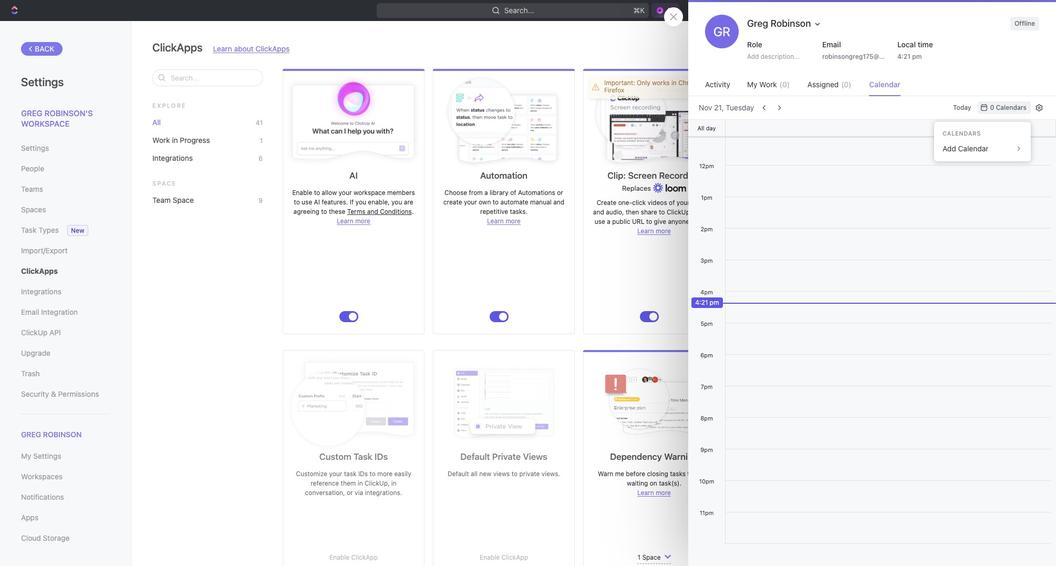 Task type: vqa. For each thing, say whether or not it's contained in the screenshot.
currencies, at the top right
yes



Task type: locate. For each thing, give the bounding box(es) containing it.
tasks up anything:
[[983, 189, 999, 197]]

people link
[[21, 160, 110, 178]]

0 horizontal spatial ai
[[314, 198, 320, 206]]

0 horizontal spatial comments
[[778, 189, 809, 197]]

library
[[490, 189, 509, 197]]

are up .
[[404, 198, 413, 206]]

1 vertical spatial upgrade
[[21, 348, 50, 357]]

email inside settings element
[[21, 307, 39, 316]]

custom inside sort custom fields manually instead of alphabetically.
[[925, 259, 948, 266]]

0 horizontal spatial upgrade link
[[21, 344, 110, 362]]

warn
[[598, 470, 614, 478]]

works
[[652, 79, 670, 87]]

learn about clickapps
[[213, 44, 290, 53]]

upgrade down the clickup api
[[21, 348, 50, 357]]

1 horizontal spatial using
[[978, 470, 994, 478]]

and down 'funny'
[[993, 479, 1005, 487]]

use up numbers,
[[919, 198, 930, 206]]

anyone
[[668, 218, 690, 225]]

more
[[355, 217, 371, 225], [506, 217, 521, 225], [656, 227, 671, 235], [377, 470, 393, 478], [940, 470, 956, 478], [656, 489, 671, 497], [806, 508, 821, 516]]

0 horizontal spatial a
[[485, 189, 488, 197]]

4:21
[[898, 53, 911, 60]]

1 horizontal spatial add
[[903, 189, 915, 197]]

all left day
[[698, 124, 705, 131]]

my up workspaces
[[21, 452, 31, 461]]

2 horizontal spatial or
[[709, 208, 715, 216]]

add inside add custom fields to your tasks to literally use clickup for anything: dates, phone numbers, emails, drop-downs, checkboxes, links, currencies, and numbers.
[[903, 189, 915, 197]]

1 horizontal spatial learn more
[[788, 508, 821, 516]]

0 vertical spatial replies
[[770, 530, 790, 538]]

1 vertical spatial tasks
[[692, 208, 708, 216]]

1 vertical spatial work
[[152, 136, 170, 145]]

1 horizontal spatial upgrade link
[[913, 3, 963, 18]]

0 vertical spatial integrations
[[152, 153, 193, 162]]

all for all day
[[698, 124, 705, 131]]

of up automate
[[510, 189, 516, 197]]

fields inside add custom fields to your tasks to literally use clickup for anything: dates, phone numbers, emails, drop-downs, checkboxes, links, currencies, and numbers.
[[941, 189, 959, 197]]

1 vertical spatial greg
[[21, 430, 41, 439]]

1 vertical spatial add
[[943, 144, 956, 153]]

1 vertical spatial calendars
[[943, 130, 981, 137]]

0 vertical spatial upgrade link
[[913, 3, 963, 18]]

0 vertical spatial custom
[[917, 189, 940, 197]]

settings up people
[[21, 143, 49, 152]]

add calendar
[[943, 144, 989, 153]]

to up repetitive
[[493, 198, 499, 206]]

11pm
[[700, 509, 714, 516]]

learn
[[213, 44, 232, 53], [337, 217, 354, 225], [487, 217, 504, 225], [638, 227, 654, 235], [638, 489, 654, 497], [788, 508, 805, 516]]

1 vertical spatial are
[[701, 470, 711, 478]]

fields up for
[[941, 189, 959, 197]]

about
[[234, 44, 254, 53]]

ai up workspace
[[350, 170, 358, 181]]

1 horizontal spatial or
[[557, 189, 563, 197]]

1 horizontal spatial upgrade
[[927, 6, 957, 15]]

more down task(s).
[[656, 489, 671, 497]]

integrations link
[[21, 283, 110, 301]]

add inside dropdown button
[[943, 144, 956, 153]]

custom for sort
[[925, 259, 948, 266]]

0 horizontal spatial integrations
[[21, 287, 61, 296]]

1 horizontal spatial my
[[747, 80, 758, 89]]

fields up alphabetically.
[[949, 259, 967, 266]]

or up access.
[[709, 208, 715, 216]]

to inside post replies to emails as threaded replies instead of new comments
[[791, 530, 797, 538]]

automation
[[480, 170, 528, 181]]

0 horizontal spatial calendars
[[943, 130, 981, 137]]

1 horizontal spatial tasks
[[692, 208, 708, 216]]

email for email robinsongreg175@gmail.com
[[823, 40, 841, 49]]

use down create
[[595, 218, 605, 225]]

role add description...
[[747, 40, 800, 60]]

cloud storage
[[21, 534, 70, 543]]

learn up "emails"
[[788, 508, 805, 516]]

learn more link down on
[[638, 489, 671, 497]]

settings up workspaces
[[33, 452, 61, 461]]

9
[[259, 197, 263, 204]]

1 vertical spatial email
[[21, 307, 39, 316]]

0 vertical spatial calendar
[[870, 80, 901, 89]]

clickup inside add custom fields to your tasks to literally use clickup for anything: dates, phone numbers, emails, drop-downs, checkboxes, links, currencies, and numbers.
[[932, 198, 955, 206]]

integrations inside integrations link
[[21, 287, 61, 296]]

using left any
[[810, 189, 826, 197]]

upgrade inside settings element
[[21, 348, 50, 357]]

use inside add custom fields to your tasks to literally use clickup for anything: dates, phone numbers, emails, drop-downs, checkboxes, links, currencies, and numbers.
[[919, 198, 930, 206]]

and inside create one-click videos of your screen and audio, then share to clickup tasks or use a public url to give anyone access. learn more
[[593, 208, 604, 216]]

and inside the choose from a library of automations or create your own to automate manual and repetitive tasks. learn more
[[554, 198, 565, 206]]

all up work in progress
[[152, 118, 161, 127]]

0 horizontal spatial use
[[302, 198, 312, 206]]

1 vertical spatial using
[[978, 470, 994, 478]]

new down "emails"
[[808, 540, 820, 548]]

add
[[747, 53, 759, 60], [943, 144, 956, 153], [903, 189, 915, 197]]

email up the clickup api
[[21, 307, 39, 316]]

1 horizontal spatial use
[[595, 218, 605, 225]]

clickup up anyone
[[667, 208, 690, 216]]

comments
[[778, 189, 809, 197], [822, 540, 853, 548]]

tasks inside add custom fields to your tasks to literally use clickup for anything: dates, phone numbers, emails, drop-downs, checkboxes, links, currencies, and numbers.
[[983, 189, 999, 197]]

1 vertical spatial a
[[607, 218, 611, 225]]

1 vertical spatial learn more
[[788, 508, 821, 516]]

sort custom fields manually instead of alphabetically.
[[910, 259, 995, 276]]

0 vertical spatial new
[[982, 6, 997, 15]]

custom inside add custom fields to your tasks to literally use clickup for anything: dates, phone numbers, emails, drop-downs, checkboxes, links, currencies, and numbers.
[[917, 189, 940, 197]]

apps link
[[21, 509, 110, 527]]

1 vertical spatial instead
[[776, 540, 798, 548]]

greg for greg robinson's workspace
[[21, 108, 42, 118]]

add down the 'today' button
[[943, 144, 956, 153]]

upgrade link up 'time'
[[913, 3, 963, 18]]

0 horizontal spatial work
[[152, 136, 170, 145]]

instead inside post replies to emails as threaded replies instead of new comments
[[776, 540, 798, 548]]

conversation,
[[305, 489, 345, 497]]

terms and conditions .
[[347, 208, 414, 215]]

0 vertical spatial fields
[[941, 189, 959, 197]]

work down the "add description..." button in the top of the page
[[760, 80, 777, 89]]

1 vertical spatial or
[[709, 208, 715, 216]]

of left alphabetically.
[[934, 268, 940, 276]]

tasks down screen
[[692, 208, 708, 216]]

1 horizontal spatial email
[[823, 40, 841, 49]]

teams
[[21, 184, 43, 193]]

of inside the choose from a library of automations or create your own to automate manual and repetitive tasks. learn more
[[510, 189, 516, 197]]

emoji.
[[840, 189, 858, 197]]

2 vertical spatial add
[[903, 189, 915, 197]]

your left screen
[[677, 199, 690, 207]]

learn down on
[[638, 489, 654, 497]]

0 vertical spatial my
[[747, 80, 758, 89]]

greg up workspace
[[21, 108, 42, 118]]

fields inside sort custom fields manually instead of alphabetically.
[[949, 259, 967, 266]]

0 horizontal spatial all
[[152, 118, 161, 127]]

0 vertical spatial greg
[[21, 108, 42, 118]]

of inside create one-click videos of your screen and audio, then share to clickup tasks or use a public url to give anyone access. learn more
[[669, 199, 675, 207]]

1 vertical spatial new
[[71, 227, 84, 234]]

post
[[755, 530, 768, 538]]

calendars right 0
[[996, 104, 1027, 111]]

2 vertical spatial settings
[[33, 452, 61, 461]]

0 horizontal spatial are
[[404, 198, 413, 206]]

are right that
[[701, 470, 711, 478]]

1 horizontal spatial you
[[392, 198, 402, 206]]

to up the "give"
[[659, 208, 665, 216]]

anything:
[[967, 198, 994, 206]]

1 vertical spatial upgrade link
[[21, 344, 110, 362]]

in down easily
[[391, 479, 397, 487]]

you right if
[[356, 198, 366, 206]]

clickapps up search... text box at the top left of the page
[[152, 41, 203, 54]]

1 horizontal spatial work
[[760, 80, 777, 89]]

or inside customize your task ids to more easily reference them in clickup, in conversation, or via integrations.
[[347, 489, 353, 497]]

more down the "give"
[[656, 227, 671, 235]]

and down create
[[593, 208, 604, 216]]

custom for add
[[917, 189, 940, 197]]

0 horizontal spatial calendar
[[870, 80, 901, 89]]

cloud storage link
[[21, 529, 110, 547]]

integrations up email integration
[[21, 287, 61, 296]]

0 horizontal spatial email
[[21, 307, 39, 316]]

my for my settings
[[21, 452, 31, 461]]

0 vertical spatial email
[[823, 40, 841, 49]]

Search... text field
[[171, 70, 257, 86]]

storage
[[43, 534, 70, 543]]

comments right the react
[[778, 189, 809, 197]]

comments down threaded
[[822, 540, 853, 548]]

0 horizontal spatial upgrade
[[21, 348, 50, 357]]

workspace
[[21, 119, 70, 128]]

more up comments,
[[940, 470, 956, 478]]

my right activity
[[747, 80, 758, 89]]

0 vertical spatial a
[[485, 189, 488, 197]]

.
[[412, 208, 414, 215]]

1 horizontal spatial new
[[808, 540, 820, 548]]

2 vertical spatial or
[[347, 489, 353, 497]]

your down from
[[464, 198, 477, 206]]

0 horizontal spatial my
[[21, 452, 31, 461]]

0 vertical spatial calendars
[[996, 104, 1027, 111]]

0 vertical spatial learn more
[[337, 217, 371, 225]]

in right works
[[672, 79, 677, 87]]

1 horizontal spatial are
[[701, 470, 711, 478]]

learn more up "emails"
[[788, 508, 821, 516]]

1 vertical spatial comments
[[822, 540, 853, 548]]

people
[[21, 164, 44, 173]]

clickapps right about
[[256, 44, 290, 53]]

clickapps link
[[21, 262, 110, 280]]

9pm
[[701, 446, 713, 453]]

create
[[444, 198, 462, 206]]

2 horizontal spatial add
[[943, 144, 956, 153]]

learn about clickapps link
[[213, 44, 290, 53]]

more up clickup,
[[377, 470, 393, 478]]

clickup up numbers,
[[932, 198, 955, 206]]

default
[[448, 470, 469, 478]]

add custom fields to your tasks to literally use clickup for anything: dates, phone numbers, emails, drop-downs, checkboxes, links, currencies, and numbers.
[[896, 189, 1014, 234]]

1 horizontal spatial new
[[982, 6, 997, 15]]

greg inside 'greg robinson's workspace'
[[21, 108, 42, 118]]

back link
[[21, 42, 62, 56]]

2 horizontal spatial tasks
[[983, 189, 999, 197]]

1 horizontal spatial comments
[[822, 540, 853, 548]]

0 horizontal spatial add
[[747, 53, 759, 60]]

and right manual
[[554, 198, 565, 206]]

1 horizontal spatial calendar
[[958, 144, 989, 153]]

1 horizontal spatial calendars
[[996, 104, 1027, 111]]

your inside customize your task ids to more easily reference them in clickup, in conversation, or via integrations.
[[329, 470, 342, 478]]

a up own
[[485, 189, 488, 197]]

0 horizontal spatial new
[[71, 227, 84, 234]]

upgrade link up the trash link
[[21, 344, 110, 362]]

add description... button
[[743, 50, 813, 63]]

1 vertical spatial new
[[808, 540, 820, 548]]

learn more link up "emails"
[[788, 508, 821, 516]]

greg robinson's workspace
[[21, 108, 93, 128]]

and down downs, on the top of page
[[995, 217, 1006, 225]]

closing
[[647, 470, 668, 478]]

learn down repetitive
[[487, 217, 504, 225]]

calendar down the 'today' button
[[958, 144, 989, 153]]

to down enable at the left top of the page
[[294, 198, 300, 206]]

custom
[[917, 189, 940, 197], [925, 259, 948, 266]]

0 vertical spatial add
[[747, 53, 759, 60]]

0 horizontal spatial instead
[[776, 540, 798, 548]]

calendar down "robinsongreg175@gmail.com"
[[870, 80, 901, 89]]

0 vertical spatial ai
[[350, 170, 358, 181]]

work in progress
[[152, 136, 210, 145]]

add for add custom fields to your tasks to literally use clickup for anything: dates, phone numbers, emails, drop-downs, checkboxes, links, currencies, and numbers.
[[903, 189, 915, 197]]

today button
[[949, 101, 976, 114]]

0 vertical spatial instead
[[910, 268, 932, 276]]

0 horizontal spatial or
[[347, 489, 353, 497]]

clickup up the 'gifs'
[[916, 470, 939, 478]]

0 horizontal spatial learn more
[[337, 217, 371, 225]]

conditions
[[380, 208, 412, 215]]

make clickup more fun by using funny gifs in your comments, docs, and descriptons.
[[898, 470, 1012, 497]]

replies
[[770, 530, 790, 538], [755, 540, 775, 548]]

integrations down work in progress
[[152, 153, 193, 162]]

clickup left api
[[21, 328, 47, 337]]

a down audio,
[[607, 218, 611, 225]]

a
[[485, 189, 488, 197], [607, 218, 611, 225]]

learn more link
[[337, 217, 371, 225], [487, 217, 521, 225], [638, 227, 671, 235], [638, 489, 671, 497], [788, 508, 821, 516]]

security & permissions
[[21, 389, 99, 398]]

custom up numbers,
[[917, 189, 940, 197]]

1 greg from the top
[[21, 108, 42, 118]]

your up if
[[339, 189, 352, 197]]

permissions
[[58, 389, 99, 398]]

warn me before closing tasks that are waiting on task(s). learn more
[[598, 470, 711, 497]]

use up agreeing at the left of the page
[[302, 198, 312, 206]]

make
[[898, 470, 914, 478]]

tasks up task(s).
[[670, 470, 686, 478]]

0 vertical spatial new
[[479, 470, 492, 478]]

of right videos
[[669, 199, 675, 207]]

and inside add custom fields to your tasks to literally use clickup for anything: dates, phone numbers, emails, drop-downs, checkboxes, links, currencies, and numbers.
[[995, 217, 1006, 225]]

more inside make clickup more fun by using funny gifs in your comments, docs, and descriptons.
[[940, 470, 956, 478]]

0 horizontal spatial tasks
[[670, 470, 686, 478]]

your up anything:
[[969, 189, 982, 197]]

new
[[982, 6, 997, 15], [71, 227, 84, 234]]

your inside create one-click videos of your screen and audio, then share to clickup tasks or use a public url to give anyone access. learn more
[[677, 199, 690, 207]]

email up "robinsongreg175@gmail.com"
[[823, 40, 841, 49]]

1 vertical spatial custom
[[925, 259, 948, 266]]

email inside email robinsongreg175@gmail.com
[[823, 40, 841, 49]]

numbers.
[[941, 227, 969, 234]]

choose from a library of automations or create your own to automate manual and repetitive tasks. learn more
[[444, 189, 565, 225]]

choose
[[445, 189, 467, 197]]

0 vertical spatial or
[[557, 189, 563, 197]]

manual
[[530, 198, 552, 206]]

clickapps down import/export
[[21, 266, 58, 275]]

1 horizontal spatial all
[[698, 124, 705, 131]]

replies down post
[[755, 540, 775, 548]]

more inside the choose from a library of automations or create your own to automate manual and repetitive tasks. learn more
[[506, 217, 521, 225]]

add up literally
[[903, 189, 915, 197]]

0 vertical spatial using
[[810, 189, 826, 197]]

work left progress
[[152, 136, 170, 145]]

to right ids at left bottom
[[370, 470, 376, 478]]

tasks inside create one-click videos of your screen and audio, then share to clickup tasks or use a public url to give anyone access. learn more
[[692, 208, 708, 216]]

settings element
[[0, 21, 131, 566]]

and inside important: only works in chrome and firefox
[[704, 79, 715, 87]]

fields
[[941, 189, 959, 197], [949, 259, 967, 266]]

a inside create one-click videos of your screen and audio, then share to clickup tasks or use a public url to give anyone access. learn more
[[607, 218, 611, 225]]

learn more link down terms
[[337, 217, 371, 225]]

1 vertical spatial my
[[21, 452, 31, 461]]

0 vertical spatial tasks
[[983, 189, 999, 197]]

use
[[302, 198, 312, 206], [919, 198, 930, 206], [595, 218, 605, 225]]

more down terms
[[355, 217, 371, 225]]

0 vertical spatial upgrade
[[927, 6, 957, 15]]

1 you from the left
[[356, 198, 366, 206]]

fun
[[957, 470, 967, 478]]

ai inside enable to allow your workspace members to use ai features. if you enable, you are agreeing to these
[[314, 198, 320, 206]]

or right automations
[[557, 189, 563, 197]]

teams link
[[21, 180, 110, 198]]

are
[[404, 198, 413, 206], [701, 470, 711, 478]]

add down role
[[747, 53, 759, 60]]

1 vertical spatial calendar
[[958, 144, 989, 153]]

allow
[[322, 189, 337, 197]]

2 greg from the top
[[21, 430, 41, 439]]

learn inside "warn me before closing tasks that are waiting on task(s). learn more"
[[638, 489, 654, 497]]

learn down url
[[638, 227, 654, 235]]

learn left about
[[213, 44, 232, 53]]

tasks
[[983, 189, 999, 197], [692, 208, 708, 216], [670, 470, 686, 478]]

greg up my settings at the left bottom of the page
[[21, 430, 41, 439]]

email
[[823, 40, 841, 49], [21, 307, 39, 316]]

or inside the choose from a library of automations or create your own to automate manual and repetitive tasks. learn more
[[557, 189, 563, 197]]

greg
[[21, 108, 42, 118], [21, 430, 41, 439]]

ids
[[358, 470, 368, 478]]

my inside settings element
[[21, 452, 31, 461]]

public
[[612, 218, 631, 225]]

learn down these
[[337, 217, 354, 225]]

ai up agreeing at the left of the page
[[314, 198, 320, 206]]

new right the all
[[479, 470, 492, 478]]

import/export
[[21, 246, 68, 255]]

and down the enable,
[[367, 208, 378, 215]]

more inside "warn me before closing tasks that are waiting on task(s). learn more"
[[656, 489, 671, 497]]

instead inside sort custom fields manually instead of alphabetically.
[[910, 268, 932, 276]]

task
[[21, 225, 37, 234]]

emails
[[799, 530, 818, 538]]

your up reference
[[329, 470, 342, 478]]

upgrade link
[[913, 3, 963, 18], [21, 344, 110, 362]]

api
[[49, 328, 61, 337]]

1 horizontal spatial ai
[[350, 170, 358, 181]]

fields for to
[[941, 189, 959, 197]]

calendars up add calendar
[[943, 130, 981, 137]]

0 horizontal spatial you
[[356, 198, 366, 206]]

2 vertical spatial tasks
[[670, 470, 686, 478]]

5pm
[[701, 320, 713, 327]]

access.
[[691, 218, 714, 225]]

views
[[493, 470, 510, 478]]

of down "emails"
[[800, 540, 806, 548]]

8pm
[[701, 415, 713, 422]]

in up via
[[358, 479, 363, 487]]

to left "emails"
[[791, 530, 797, 538]]

1 vertical spatial fields
[[949, 259, 967, 266]]

learn more link down repetitive
[[487, 217, 521, 225]]

1 vertical spatial integrations
[[21, 287, 61, 296]]



Task type: describe. For each thing, give the bounding box(es) containing it.
tasks inside "warn me before closing tasks that are waiting on task(s). learn more"
[[670, 470, 686, 478]]

1
[[260, 137, 263, 145]]

your inside the choose from a library of automations or create your own to automate manual and repetitive tasks. learn more
[[464, 198, 477, 206]]

day
[[706, 124, 716, 131]]

0 vertical spatial settings
[[21, 75, 64, 89]]

robinson's
[[44, 108, 93, 118]]

screen
[[692, 199, 712, 207]]

0 calendars
[[991, 104, 1027, 111]]

add inside role add description...
[[747, 53, 759, 60]]

clickup inside create one-click videos of your screen and audio, then share to clickup tasks or use a public url to give anyone access. learn more
[[667, 208, 690, 216]]

your inside make clickup more fun by using funny gifs in your comments, docs, and descriptons.
[[925, 479, 938, 487]]

calendar inside dropdown button
[[958, 144, 989, 153]]

new inside button
[[982, 6, 997, 15]]

2 horizontal spatial clickapps
[[256, 44, 290, 53]]

clickup api
[[21, 328, 61, 337]]

add calendar button
[[939, 140, 1027, 157]]

in left progress
[[172, 136, 178, 145]]

learn more link for dependency warning
[[638, 489, 671, 497]]

screen
[[628, 170, 657, 181]]

comments,
[[940, 479, 973, 487]]

my settings link
[[21, 447, 110, 465]]

private
[[520, 470, 540, 478]]

using inside make clickup more fun by using funny gifs in your comments, docs, and descriptons.
[[978, 470, 994, 478]]

descriptons.
[[937, 489, 973, 497]]

to up for
[[961, 189, 967, 197]]

my for my work
[[747, 80, 758, 89]]

1 horizontal spatial integrations
[[152, 153, 193, 162]]

easily
[[394, 470, 411, 478]]

before
[[626, 470, 645, 478]]

workspace
[[354, 189, 386, 197]]

to up dates,
[[1001, 189, 1007, 197]]

to right views at the bottom
[[512, 470, 518, 478]]

1 horizontal spatial clickapps
[[152, 41, 203, 54]]

numbers,
[[920, 208, 948, 215]]

terms
[[347, 208, 366, 215]]

2pm
[[701, 225, 713, 232]]

role
[[747, 40, 763, 49]]

comments inside post replies to emails as threaded replies instead of new comments
[[822, 540, 853, 548]]

0 vertical spatial work
[[760, 80, 777, 89]]

email integration
[[21, 307, 78, 316]]

local
[[898, 40, 916, 49]]

from
[[469, 189, 483, 197]]

reference
[[311, 479, 339, 487]]

task(s).
[[659, 479, 682, 487]]

trash link
[[21, 365, 110, 383]]

if
[[350, 198, 354, 206]]

are inside enable to allow your workspace members to use ai features. if you enable, you are agreeing to these
[[404, 198, 413, 206]]

0 vertical spatial comments
[[778, 189, 809, 197]]

to down share
[[646, 218, 652, 225]]

to right the react
[[770, 189, 776, 197]]

customize your task ids to more easily reference them in clickup, in conversation, or via integrations.
[[296, 470, 411, 497]]

or inside create one-click videos of your screen and audio, then share to clickup tasks or use a public url to give anyone access. learn more
[[709, 208, 715, 216]]

own
[[479, 198, 491, 206]]

automate
[[501, 198, 529, 206]]

email for email integration
[[21, 307, 39, 316]]

clickapps inside clickapps "link"
[[21, 266, 58, 275]]

threaded
[[828, 530, 855, 538]]

use inside enable to allow your workspace members to use ai features. if you enable, you are agreeing to these
[[302, 198, 312, 206]]

email integration link
[[21, 303, 110, 321]]

waiting
[[627, 479, 648, 487]]

trash
[[21, 369, 40, 378]]

sort
[[910, 259, 923, 266]]

learn more link for automation
[[487, 217, 521, 225]]

are inside "warn me before closing tasks that are waiting on task(s). learn more"
[[701, 470, 711, 478]]

clip:
[[608, 170, 626, 181]]

customize
[[296, 470, 327, 478]]

more inside customize your task ids to more easily reference them in clickup, in conversation, or via integrations.
[[377, 470, 393, 478]]

any
[[828, 189, 839, 197]]

space
[[173, 196, 194, 204]]

drop-
[[972, 208, 989, 215]]

workspaces
[[21, 472, 63, 481]]

only
[[637, 79, 651, 87]]

learn inside the choose from a library of automations or create your own to automate manual and repetitive tasks. learn more
[[487, 217, 504, 225]]

1 vertical spatial replies
[[755, 540, 775, 548]]

learn more link for ai
[[337, 217, 371, 225]]

of inside post replies to emails as threaded replies instead of new comments
[[800, 540, 806, 548]]

automations
[[518, 189, 555, 197]]

more up "emails"
[[806, 508, 821, 516]]

clickup inside make clickup more fun by using funny gifs in your comments, docs, and descriptons.
[[916, 470, 939, 478]]

local time 4:21 pm
[[898, 40, 933, 60]]

2 you from the left
[[392, 198, 402, 206]]

one-
[[618, 199, 632, 207]]

activity
[[705, 80, 731, 89]]

7pm
[[701, 383, 713, 390]]

6pm
[[701, 352, 713, 358]]

create
[[597, 199, 617, 207]]

features.
[[322, 198, 348, 206]]

learn more link down the "give"
[[638, 227, 671, 235]]

firefox
[[604, 86, 625, 94]]

terms and conditions link
[[347, 208, 412, 215]]

all
[[471, 470, 478, 478]]

use inside create one-click videos of your screen and audio, then share to clickup tasks or use a public url to give anyone access. learn more
[[595, 218, 605, 225]]

gifs
[[906, 479, 916, 487]]

new inside post replies to emails as threaded replies instead of new comments
[[808, 540, 820, 548]]

to left 'allow'
[[314, 189, 320, 197]]

important: only works in chrome and firefox
[[604, 79, 715, 94]]

url
[[632, 218, 645, 225]]

then
[[626, 208, 639, 216]]

greg for greg robinson
[[21, 430, 41, 439]]

today
[[953, 104, 972, 111]]

all for all
[[152, 118, 161, 127]]

clickup inside settings element
[[21, 328, 47, 337]]

learn inside create one-click videos of your screen and audio, then share to clickup tasks or use a public url to give anyone access. learn more
[[638, 227, 654, 235]]

a inside the choose from a library of automations or create your own to automate manual and repetitive tasks. learn more
[[485, 189, 488, 197]]

for
[[956, 198, 965, 206]]

my work
[[747, 80, 777, 89]]

1 vertical spatial settings
[[21, 143, 49, 152]]

robinsongreg175@gmail.com
[[823, 53, 911, 60]]

and inside make clickup more fun by using funny gifs in your comments, docs, and descriptons.
[[993, 479, 1005, 487]]

integration
[[41, 307, 78, 316]]

back
[[35, 44, 54, 53]]

in inside important: only works in chrome and firefox
[[672, 79, 677, 87]]

0 horizontal spatial using
[[810, 189, 826, 197]]

checkboxes,
[[904, 217, 941, 225]]

your inside add custom fields to your tasks to literally use clickup for anything: dates, phone numbers, emails, drop-downs, checkboxes, links, currencies, and numbers.
[[969, 189, 982, 197]]

workspaces link
[[21, 468, 110, 486]]

apps
[[21, 513, 39, 522]]

to inside customize your task ids to more easily reference them in clickup, in conversation, or via integrations.
[[370, 470, 376, 478]]

to left these
[[321, 208, 327, 215]]

4pm
[[701, 289, 713, 295]]

to inside the choose from a library of automations or create your own to automate manual and repetitive tasks. learn more
[[493, 198, 499, 206]]

videos
[[648, 199, 667, 207]]

dependency warning
[[610, 451, 698, 462]]

share
[[641, 208, 657, 216]]

react
[[751, 189, 768, 197]]

your inside enable to allow your workspace members to use ai features. if you enable, you are agreeing to these
[[339, 189, 352, 197]]

tasks.
[[510, 208, 528, 215]]

time
[[918, 40, 933, 49]]

in inside make clickup more fun by using funny gifs in your comments, docs, and descriptons.
[[918, 479, 923, 487]]

new inside settings element
[[71, 227, 84, 234]]

pm
[[913, 53, 922, 60]]

task types
[[21, 225, 59, 234]]

members
[[387, 189, 415, 197]]

task
[[344, 470, 357, 478]]

via
[[355, 489, 363, 497]]

0 horizontal spatial new
[[479, 470, 492, 478]]

downs,
[[989, 208, 1010, 215]]

team space
[[152, 196, 194, 204]]

description...
[[761, 53, 800, 60]]

add for add calendar
[[943, 144, 956, 153]]

more inside create one-click videos of your screen and audio, then share to clickup tasks or use a public url to give anyone access. learn more
[[656, 227, 671, 235]]

of inside sort custom fields manually instead of alphabetically.
[[934, 268, 940, 276]]

replaces
[[622, 184, 653, 192]]

fields for manually
[[949, 259, 967, 266]]



